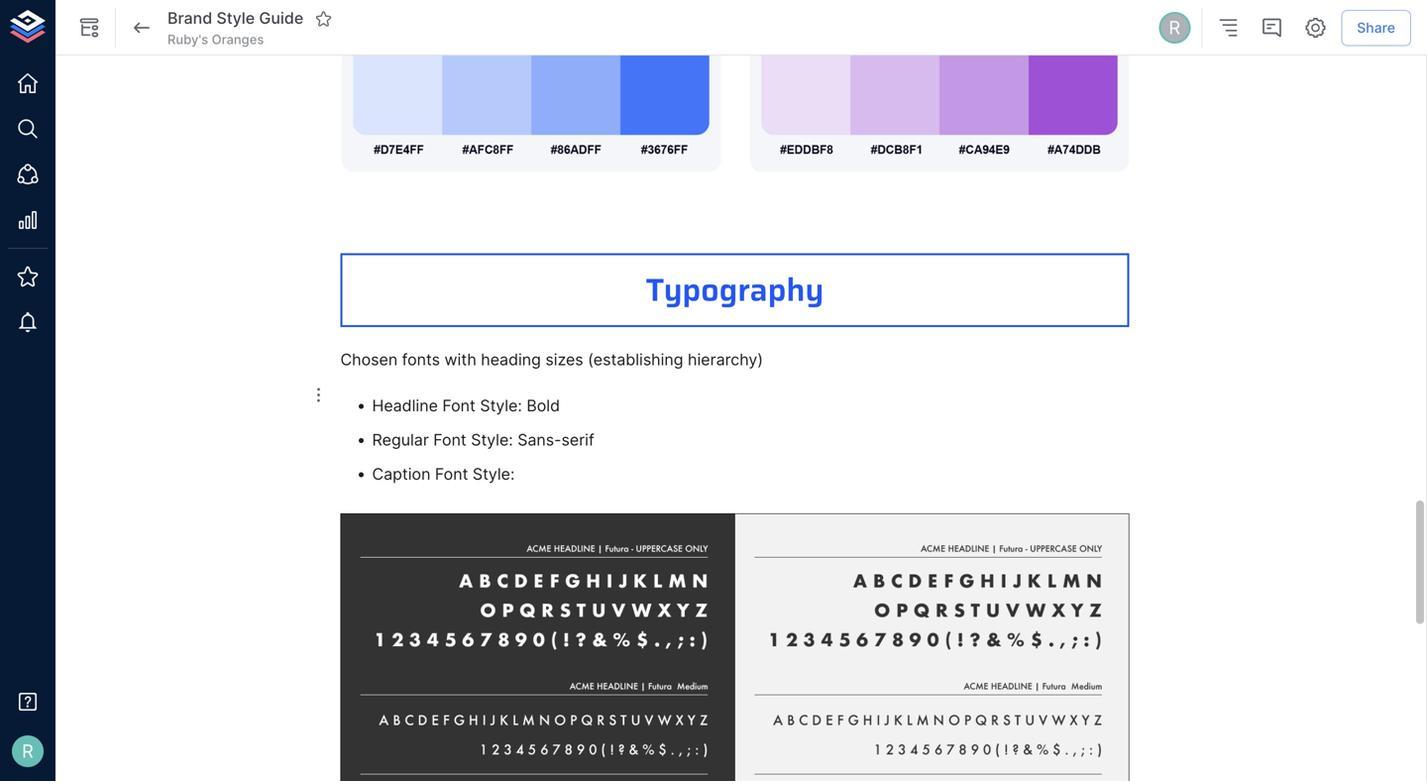 Task type: vqa. For each thing, say whether or not it's contained in the screenshot.
dialog
no



Task type: locate. For each thing, give the bounding box(es) containing it.
caption font style:
[[372, 464, 519, 483]]

with
[[445, 350, 477, 369]]

1 horizontal spatial r button
[[1156, 9, 1194, 47]]

ruby's oranges
[[168, 32, 264, 47]]

fonts
[[402, 350, 440, 369]]

style: down 'headline font style: bold'
[[471, 430, 513, 449]]

table of contents image
[[1216, 16, 1240, 40]]

bold
[[527, 396, 560, 415]]

chosen fonts with heading sizes (establishing hierarchy)
[[340, 350, 763, 369]]

headline
[[372, 396, 438, 415]]

font for caption
[[435, 464, 468, 483]]

2 vertical spatial font
[[435, 464, 468, 483]]

r button
[[1156, 9, 1194, 47], [6, 730, 50, 773]]

0 vertical spatial style:
[[480, 396, 522, 415]]

r
[[1169, 17, 1181, 39], [22, 740, 34, 762]]

style: up regular font style: sans-serif
[[480, 396, 522, 415]]

1 vertical spatial r
[[22, 740, 34, 762]]

1 vertical spatial font
[[433, 430, 467, 449]]

1 vertical spatial style:
[[471, 430, 513, 449]]

font up the caption font style: on the left
[[433, 430, 467, 449]]

1 horizontal spatial r
[[1169, 17, 1181, 39]]

0 vertical spatial font
[[442, 396, 476, 415]]

0 vertical spatial r button
[[1156, 9, 1194, 47]]

1 vertical spatial r button
[[6, 730, 50, 773]]

font for headline
[[442, 396, 476, 415]]

sizes
[[546, 350, 583, 369]]

typography
[[646, 265, 824, 315]]

share
[[1357, 19, 1396, 36]]

(establishing
[[588, 350, 683, 369]]

favorite image
[[314, 10, 332, 28]]

0 horizontal spatial r button
[[6, 730, 50, 773]]

regular font style: sans-serif
[[372, 430, 594, 449]]

style: down regular font style: sans-serif
[[473, 464, 515, 483]]

go back image
[[130, 16, 154, 40]]

sans-
[[518, 430, 562, 449]]

font up regular font style: sans-serif
[[442, 396, 476, 415]]

settings image
[[1304, 16, 1327, 40]]

style:
[[480, 396, 522, 415], [471, 430, 513, 449], [473, 464, 515, 483]]

font down regular font style: sans-serif
[[435, 464, 468, 483]]

0 horizontal spatial r
[[22, 740, 34, 762]]

font
[[442, 396, 476, 415], [433, 430, 467, 449], [435, 464, 468, 483]]

oranges
[[212, 32, 264, 47]]



Task type: describe. For each thing, give the bounding box(es) containing it.
guide
[[259, 9, 304, 28]]

hierarchy)
[[688, 350, 763, 369]]

comments image
[[1260, 16, 1284, 40]]

style: for sans-
[[471, 430, 513, 449]]

share button
[[1341, 10, 1411, 46]]

caption
[[372, 464, 431, 483]]

regular
[[372, 430, 429, 449]]

ruby's oranges link
[[168, 31, 264, 49]]

show wiki image
[[77, 16, 101, 40]]

chosen
[[340, 350, 398, 369]]

brand
[[168, 9, 212, 28]]

2 vertical spatial style:
[[473, 464, 515, 483]]

brand style guide
[[168, 9, 304, 28]]

ruby's
[[168, 32, 208, 47]]

font for regular
[[433, 430, 467, 449]]

heading
[[481, 350, 541, 369]]

style: for bold
[[480, 396, 522, 415]]

style
[[217, 9, 255, 28]]

0 vertical spatial r
[[1169, 17, 1181, 39]]

serif
[[562, 430, 594, 449]]

headline font style: bold
[[372, 396, 560, 415]]



